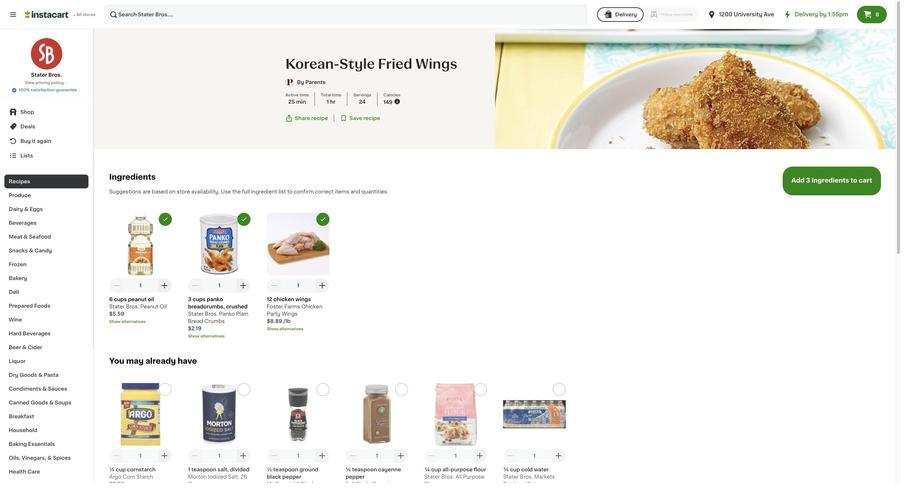 Task type: describe. For each thing, give the bounding box(es) containing it.
instacart logo image
[[25, 10, 68, 19]]

hard beverages link
[[4, 327, 89, 341]]

deals
[[20, 124, 35, 129]]

& left pasta
[[38, 373, 43, 378]]

delivery for delivery by 1:55pm
[[795, 12, 819, 17]]

increment quantity image for wings
[[318, 282, 327, 290]]

by
[[297, 80, 304, 85]]

deli link
[[4, 286, 89, 299]]

decrement quantity image for 6 cups peanut oil
[[112, 282, 121, 290]]

stater bros. logo image
[[30, 38, 62, 70]]

servings
[[354, 93, 372, 97]]

frozen link
[[4, 258, 89, 272]]

guarantee
[[56, 88, 77, 92]]

increment quantity image for ¼ cup cornstarch
[[160, 452, 169, 461]]

share recipe
[[295, 116, 328, 121]]

decrement quantity image for ¼ teaspoon cayenne pepper
[[349, 452, 358, 461]]

by parents
[[297, 80, 326, 85]]

show alternatives button for show
[[267, 327, 330, 333]]

pepper inside ¼ teaspoon cayenne pepper
[[346, 475, 365, 480]]

oils, vinegars, & spices link
[[4, 452, 89, 466]]

condiments & sauces link
[[4, 383, 89, 396]]

water
[[534, 468, 549, 473]]

delivery for delivery
[[616, 12, 638, 17]]

12
[[267, 297, 272, 302]]

buy it again
[[20, 139, 51, 144]]

breakfast
[[9, 415, 34, 420]]

style
[[339, 58, 375, 71]]

add 3 ingredients to cart button
[[783, 167, 882, 196]]

based
[[152, 189, 168, 194]]

iodized
[[208, 475, 227, 480]]

increment quantity image for 3 cups panko breadcrumbs, crushed
[[239, 282, 248, 290]]

ave
[[764, 12, 775, 17]]

health
[[9, 470, 26, 475]]

corn
[[123, 475, 135, 480]]

1 inside the '1 teaspoon salt, divided morton iodized salt, 26 ounce'
[[188, 468, 190, 473]]

1 for ¼ cup cornstarch
[[140, 454, 142, 459]]

list
[[279, 189, 286, 194]]

oil
[[148, 297, 154, 302]]

goods for canned
[[31, 401, 48, 406]]

farms
[[285, 305, 300, 310]]

/lb
[[284, 319, 291, 324]]

¾ for ¾ cup all-purpose flour stater bros. all purpose flour
[[425, 468, 430, 473]]

stater inside 3 cups panko breadcrumbs, crushed stater bros. panko plain bread crumbs $2.19 show alternatives
[[188, 312, 204, 317]]

chicken
[[302, 305, 323, 310]]

decrement quantity image for 3 cups panko breadcrumbs, crushed
[[191, 282, 200, 290]]

stater inside ¾ cup all-purpose flour stater bros. all purpose flour
[[425, 475, 440, 480]]

100%
[[19, 88, 30, 92]]

meat
[[9, 235, 22, 240]]

share
[[295, 116, 310, 121]]

¼ for ¼ teaspoon cayenne pepper
[[346, 468, 351, 473]]

save recipe button
[[340, 115, 380, 122]]

dairy & eggs link
[[4, 203, 89, 216]]

delivery button
[[597, 7, 644, 22]]

delivery by 1:55pm link
[[784, 10, 849, 19]]

unselect item image
[[162, 216, 169, 223]]

markets
[[535, 475, 555, 480]]

save
[[350, 116, 362, 121]]

panko
[[207, 297, 223, 302]]

3 cups panko breadcrumbs, crushed stater bros. panko plain bread crumbs $2.19 show alternatives
[[188, 297, 249, 339]]

bros. inside 3 cups panko breadcrumbs, crushed stater bros. panko plain bread crumbs $2.19 show alternatives
[[205, 312, 218, 317]]

flour
[[474, 468, 486, 473]]

show inside 3 cups panko breadcrumbs, crushed stater bros. panko plain bread crumbs $2.19 show alternatives
[[188, 335, 200, 339]]

black
[[267, 475, 281, 480]]

cups for 6
[[114, 297, 127, 302]]

decrement quantity image for 12 chicken wings
[[270, 282, 279, 290]]

crumbs
[[205, 319, 225, 324]]

ingredient
[[251, 189, 277, 194]]

1 for 1 teaspoon salt, divided
[[218, 454, 221, 459]]

view pricing policy
[[25, 81, 64, 85]]

korean-style fried wings
[[286, 58, 458, 71]]

cup for cornstarch
[[116, 468, 126, 473]]

frozen
[[9, 262, 27, 267]]

$8.89
[[267, 319, 282, 324]]

suggestions
[[109, 189, 141, 194]]

recipe for share recipe
[[312, 116, 328, 121]]

1 for ½ teaspoon ground black pepper
[[297, 454, 299, 459]]

wine
[[9, 318, 22, 323]]

bros. inside "link"
[[48, 73, 62, 78]]

ingredients
[[812, 178, 850, 184]]

1 for 3 cups panko breadcrumbs, crushed
[[218, 283, 221, 288]]

bakery
[[9, 276, 27, 281]]

oils,
[[9, 456, 20, 461]]

cider
[[28, 345, 42, 350]]

alternatives inside 12 chicken wings foster farms chicken party wings $8.89 /lb show alternatives
[[279, 327, 304, 331]]

deals link
[[4, 120, 89, 134]]

crushed
[[226, 305, 248, 310]]

unselect item image for 12 chicken wings
[[320, 216, 326, 223]]

12 chicken wings foster farms chicken party wings $8.89 /lb show alternatives
[[267, 297, 323, 331]]

view pricing policy link
[[25, 80, 68, 86]]

on
[[169, 189, 176, 194]]

1200
[[719, 12, 733, 17]]

1 for 6 cups peanut oil
[[140, 283, 142, 288]]

1 teaspoon salt, divided morton iodized salt, 26 ounce
[[188, 468, 250, 484]]

spices
[[53, 456, 71, 461]]

cup for all-
[[432, 468, 442, 473]]

use
[[221, 189, 231, 194]]

ground
[[300, 468, 319, 473]]

½ teaspoon ground black pepper
[[267, 468, 319, 480]]

24
[[359, 99, 366, 105]]

& left soups
[[49, 401, 54, 406]]

purpose
[[451, 468, 473, 473]]

ingredients
[[109, 174, 156, 181]]

alternatives inside 6 cups peanut oil stater bros. peanut oil $5.59 show alternatives
[[122, 320, 146, 324]]

2 horizontal spatial increment quantity image
[[555, 452, 563, 461]]

8 button
[[858, 6, 888, 23]]

pepper inside ½ teaspoon ground black pepper
[[283, 475, 302, 480]]

bros. inside ¾ cup all-purpose flour stater bros. all purpose flour
[[442, 475, 455, 480]]

teaspoon for pepper
[[274, 468, 298, 473]]

all inside ¾ cup all-purpose flour stater bros. all purpose flour
[[456, 475, 462, 480]]

satisfaction
[[31, 88, 55, 92]]

decrement quantity image for ¼ cup cornstarch
[[112, 452, 121, 461]]

1200 university ave button
[[708, 4, 775, 25]]

decrement quantity image for 1 teaspoon salt, divided
[[191, 452, 200, 461]]

household link
[[4, 424, 89, 438]]

again
[[37, 139, 51, 144]]

peanut
[[128, 297, 147, 302]]

0 horizontal spatial all
[[77, 13, 82, 17]]

100% satisfaction guarantee
[[19, 88, 77, 92]]

stater inside 6 cups peanut oil stater bros. peanut oil $5.59 show alternatives
[[109, 305, 125, 310]]

seafood
[[29, 235, 51, 240]]

decrement quantity image for ½ teaspoon ground black pepper
[[270, 452, 279, 461]]

1 for ¼ teaspoon cayenne pepper
[[376, 454, 378, 459]]

increment quantity image for ¾ cup all-purpose flour
[[476, 452, 484, 461]]

store
[[177, 189, 190, 194]]

and
[[351, 189, 360, 194]]

prepared foods link
[[4, 299, 89, 313]]

stater bros.
[[31, 73, 62, 78]]

wine link
[[4, 313, 89, 327]]

dry
[[9, 373, 18, 378]]

dry goods & pasta
[[9, 373, 59, 378]]

3 inside 3 cups panko breadcrumbs, crushed stater bros. panko plain bread crumbs $2.19 show alternatives
[[188, 297, 192, 302]]

cup for cold
[[510, 468, 520, 473]]

active time 25 min
[[286, 93, 309, 105]]

total
[[321, 93, 331, 97]]

cart
[[859, 178, 873, 184]]



Task type: vqa. For each thing, say whether or not it's contained in the screenshot.
purpose
yes



Task type: locate. For each thing, give the bounding box(es) containing it.
show down '$8.89'
[[267, 327, 278, 331]]

& left spices
[[48, 456, 52, 461]]

decrement quantity image up ¾ cup cold water stater bros. markets drinking water at the right
[[506, 452, 515, 461]]

1 up panko
[[218, 283, 221, 288]]

0 horizontal spatial increment quantity image
[[160, 282, 169, 290]]

beverages down dairy & eggs
[[9, 221, 37, 226]]

time inside 'active time 25 min'
[[300, 93, 309, 97]]

149
[[384, 100, 393, 105]]

1 horizontal spatial increment quantity image
[[318, 282, 327, 290]]

decrement quantity image up the 12
[[270, 282, 279, 290]]

hard
[[9, 332, 22, 337]]

0 horizontal spatial cups
[[114, 297, 127, 302]]

2 horizontal spatial cup
[[510, 468, 520, 473]]

1 horizontal spatial alternatives
[[200, 335, 225, 339]]

increment quantity image for peanut
[[160, 282, 169, 290]]

1 up ½ teaspoon ground black pepper
[[297, 454, 299, 459]]

beer & cider link
[[4, 341, 89, 355]]

recipe
[[312, 116, 328, 121], [364, 116, 380, 121]]

1 vertical spatial show alternatives button
[[267, 327, 330, 333]]

show alternatives button for alternatives
[[109, 319, 172, 325]]

1 horizontal spatial 3
[[807, 178, 811, 184]]

6
[[109, 297, 113, 302]]

1 unselect item image from the left
[[241, 216, 248, 223]]

bros. down peanut
[[126, 305, 139, 310]]

ounce
[[188, 482, 205, 484]]

decrement quantity image up ¼ teaspoon cayenne pepper
[[349, 452, 358, 461]]

argo
[[109, 475, 121, 480]]

beverages up cider
[[23, 332, 51, 337]]

& right beer
[[22, 345, 27, 350]]

teaspoon up black
[[274, 468, 298, 473]]

goods
[[20, 373, 37, 378], [31, 401, 48, 406]]

& left candy at the left bottom of page
[[29, 248, 33, 254]]

0 horizontal spatial teaspoon
[[192, 468, 216, 473]]

lists
[[20, 153, 33, 158]]

1 vertical spatial show
[[267, 327, 278, 331]]

¼ teaspoon cayenne pepper
[[346, 468, 401, 480]]

recipe for save recipe
[[364, 116, 380, 121]]

bros. down all-
[[442, 475, 455, 480]]

¼ inside the ¼ cup cornstarch argo corn starch
[[109, 468, 115, 473]]

0 horizontal spatial show
[[109, 320, 121, 324]]

unselect item image down full
[[241, 216, 248, 223]]

0 horizontal spatial unselect item image
[[241, 216, 248, 223]]

teaspoon inside the '1 teaspoon salt, divided morton iodized salt, 26 ounce'
[[192, 468, 216, 473]]

eggs
[[30, 207, 43, 212]]

time inside total time 1 hr
[[332, 93, 342, 97]]

servings 24
[[354, 93, 372, 105]]

min
[[296, 99, 306, 105]]

1 horizontal spatial unselect item image
[[320, 216, 326, 223]]

1 up ¼ teaspoon cayenne pepper
[[376, 454, 378, 459]]

shop
[[20, 110, 34, 115]]

1 horizontal spatial ¼
[[346, 468, 351, 473]]

increment quantity image for ¼ teaspoon cayenne pepper
[[397, 452, 406, 461]]

0 vertical spatial 3
[[807, 178, 811, 184]]

stater up "pricing"
[[31, 73, 47, 78]]

1 up 'morton'
[[188, 468, 190, 473]]

2 horizontal spatial alternatives
[[279, 327, 304, 331]]

¼ inside ¼ teaspoon cayenne pepper
[[346, 468, 351, 473]]

decrement quantity image
[[191, 452, 200, 461], [349, 452, 358, 461], [428, 452, 436, 461]]

3 right add
[[807, 178, 811, 184]]

stater up bread
[[188, 312, 204, 317]]

2 ¼ from the left
[[346, 468, 351, 473]]

bros. up "crumbs"
[[205, 312, 218, 317]]

1 up the purpose
[[455, 454, 457, 459]]

0 vertical spatial to
[[851, 178, 858, 184]]

¾ for ¾ cup cold water stater bros. markets drinking water
[[504, 468, 509, 473]]

2 unselect item image from the left
[[320, 216, 326, 223]]

0 horizontal spatial 3
[[188, 297, 192, 302]]

1 up peanut
[[140, 283, 142, 288]]

decrement quantity image up argo
[[112, 452, 121, 461]]

1 vertical spatial alternatives
[[279, 327, 304, 331]]

recipe right "save"
[[364, 116, 380, 121]]

1 up salt,
[[218, 454, 221, 459]]

unselect item image down correct
[[320, 216, 326, 223]]

stater up drinking
[[504, 475, 519, 480]]

goods up condiments in the left of the page
[[20, 373, 37, 378]]

decrement quantity image for ¾ cup all-purpose flour
[[428, 452, 436, 461]]

0 horizontal spatial ¾
[[425, 468, 430, 473]]

show
[[109, 320, 121, 324], [267, 327, 278, 331], [188, 335, 200, 339]]

bros. up policy
[[48, 73, 62, 78]]

goods down condiments & sauces
[[31, 401, 48, 406]]

1 cups from the left
[[114, 297, 127, 302]]

may
[[126, 358, 144, 365]]

to right list
[[288, 189, 293, 194]]

2 pepper from the left
[[346, 475, 365, 480]]

1 vertical spatial goods
[[31, 401, 48, 406]]

0 horizontal spatial show alternatives button
[[109, 319, 172, 325]]

time for 1 hr
[[332, 93, 342, 97]]

1 horizontal spatial wings
[[416, 58, 458, 71]]

cups inside 3 cups panko breadcrumbs, crushed stater bros. panko plain bread crumbs $2.19 show alternatives
[[193, 297, 206, 302]]

0 vertical spatial beverages
[[9, 221, 37, 226]]

dairy & eggs
[[9, 207, 43, 212]]

increment quantity image
[[160, 282, 169, 290], [318, 282, 327, 290], [555, 452, 563, 461]]

alternatives down /lb
[[279, 327, 304, 331]]

have
[[178, 358, 197, 365]]

0 vertical spatial alternatives
[[122, 320, 146, 324]]

0 vertical spatial wings
[[416, 58, 458, 71]]

cayenne
[[378, 468, 401, 473]]

stater bros. link
[[30, 38, 62, 79]]

already
[[146, 358, 176, 365]]

1 horizontal spatial ¾
[[504, 468, 509, 473]]

bros. inside 6 cups peanut oil stater bros. peanut oil $5.59 show alternatives
[[126, 305, 139, 310]]

alternatives
[[122, 320, 146, 324], [279, 327, 304, 331], [200, 335, 225, 339]]

to
[[851, 178, 858, 184], [288, 189, 293, 194]]

oils, vinegars, & spices
[[9, 456, 71, 461]]

to left the cart
[[851, 178, 858, 184]]

alternatives down $5.59
[[122, 320, 146, 324]]

0 vertical spatial all
[[77, 13, 82, 17]]

1 time from the left
[[300, 93, 309, 97]]

¾ inside ¾ cup cold water stater bros. markets drinking water
[[504, 468, 509, 473]]

cups right 6
[[114, 297, 127, 302]]

2 recipe from the left
[[364, 116, 380, 121]]

hr
[[330, 99, 336, 105]]

6 cups peanut oil stater bros. peanut oil $5.59 show alternatives
[[109, 297, 167, 324]]

alternatives inside 3 cups panko breadcrumbs, crushed stater bros. panko plain bread crumbs $2.19 show alternatives
[[200, 335, 225, 339]]

show alternatives button down /lb
[[267, 327, 330, 333]]

alternatives down "crumbs"
[[200, 335, 225, 339]]

1 ¾ from the left
[[425, 468, 430, 473]]

1 up cornstarch
[[140, 454, 142, 459]]

to inside button
[[851, 178, 858, 184]]

3 teaspoon from the left
[[352, 468, 377, 473]]

decrement quantity image up ½
[[270, 452, 279, 461]]

0 vertical spatial show alternatives button
[[109, 319, 172, 325]]

decrement quantity image up flour at the left of the page
[[428, 452, 436, 461]]

recipes
[[9, 179, 30, 184]]

1 for ¾ cup cold water
[[534, 454, 536, 459]]

show alternatives button down "crumbs"
[[188, 334, 251, 340]]

bros.
[[48, 73, 62, 78], [126, 305, 139, 310], [205, 312, 218, 317], [442, 475, 455, 480], [520, 475, 533, 480]]

3 up breadcrumbs, on the left bottom
[[188, 297, 192, 302]]

stater inside "link"
[[31, 73, 47, 78]]

time
[[300, 93, 309, 97], [332, 93, 342, 97]]

canned goods & soups
[[9, 401, 71, 406]]

time for 25 min
[[300, 93, 309, 97]]

delivery inside delivery button
[[616, 12, 638, 17]]

show alternatives button down peanut
[[109, 319, 172, 325]]

1 vertical spatial 3
[[188, 297, 192, 302]]

cup inside ¾ cup cold water stater bros. markets drinking water
[[510, 468, 520, 473]]

cups inside 6 cups peanut oil stater bros. peanut oil $5.59 show alternatives
[[114, 297, 127, 302]]

¼ cup cornstarch argo corn starch
[[109, 468, 156, 480]]

0 horizontal spatial pepper
[[283, 475, 302, 480]]

cup inside the ¼ cup cornstarch argo corn starch
[[116, 468, 126, 473]]

1 inside total time 1 hr
[[327, 99, 329, 105]]

1 left "hr"
[[327, 99, 329, 105]]

& right meat
[[23, 235, 28, 240]]

cornstarch
[[127, 468, 156, 473]]

cup left all-
[[432, 468, 442, 473]]

stater inside ¾ cup cold water stater bros. markets drinking water
[[504, 475, 519, 480]]

salt,
[[228, 475, 239, 480]]

1 horizontal spatial recipe
[[364, 116, 380, 121]]

increment quantity image
[[239, 282, 248, 290], [160, 452, 169, 461], [239, 452, 248, 461], [318, 452, 327, 461], [397, 452, 406, 461], [476, 452, 484, 461]]

delivery by 1:55pm
[[795, 12, 849, 17]]

teaspoon inside ½ teaspoon ground black pepper
[[274, 468, 298, 473]]

produce link
[[4, 189, 89, 203]]

1 up water
[[534, 454, 536, 459]]

1 vertical spatial all
[[456, 475, 462, 480]]

decrement quantity image up 'morton'
[[191, 452, 200, 461]]

0 horizontal spatial time
[[300, 93, 309, 97]]

1 vertical spatial to
[[288, 189, 293, 194]]

decrement quantity image up 6
[[112, 282, 121, 290]]

delivery inside "delivery by 1:55pm" 'link'
[[795, 12, 819, 17]]

stater up flour at the left of the page
[[425, 475, 440, 480]]

2 cup from the left
[[432, 468, 442, 473]]

show inside 6 cups peanut oil stater bros. peanut oil $5.59 show alternatives
[[109, 320, 121, 324]]

foster
[[267, 305, 283, 310]]

0 horizontal spatial to
[[288, 189, 293, 194]]

2 cups from the left
[[193, 297, 206, 302]]

1 horizontal spatial all
[[456, 475, 462, 480]]

teaspoon left cayenne
[[352, 468, 377, 473]]

teaspoon up 'morton'
[[192, 468, 216, 473]]

0 vertical spatial show
[[109, 320, 121, 324]]

1 decrement quantity image from the left
[[191, 452, 200, 461]]

stater
[[31, 73, 47, 78], [109, 305, 125, 310], [188, 312, 204, 317], [425, 475, 440, 480], [504, 475, 519, 480]]

2 decrement quantity image from the left
[[349, 452, 358, 461]]

buy
[[20, 139, 31, 144]]

plain
[[236, 312, 249, 317]]

starch
[[137, 475, 153, 480]]

peanut
[[140, 305, 159, 310]]

1 horizontal spatial pepper
[[346, 475, 365, 480]]

& left the sauces
[[42, 387, 47, 392]]

1 for ¾ cup all-purpose flour
[[455, 454, 457, 459]]

increment quantity image up chicken
[[318, 282, 327, 290]]

beer
[[9, 345, 21, 350]]

quantities.
[[362, 189, 389, 194]]

canned
[[9, 401, 29, 406]]

$2.19
[[188, 326, 202, 331]]

2 ¾ from the left
[[504, 468, 509, 473]]

3 inside button
[[807, 178, 811, 184]]

policy
[[51, 81, 64, 85]]

0 horizontal spatial wings
[[282, 312, 298, 317]]

decrement quantity image for ¾ cup cold water
[[506, 452, 515, 461]]

it
[[32, 139, 36, 144]]

3 decrement quantity image from the left
[[428, 452, 436, 461]]

salt,
[[218, 468, 229, 473]]

stater up $5.59
[[109, 305, 125, 310]]

baking
[[9, 442, 27, 447]]

increment quantity image for ½ teaspoon ground black pepper
[[318, 452, 327, 461]]

1 cup from the left
[[116, 468, 126, 473]]

1 horizontal spatial teaspoon
[[274, 468, 298, 473]]

essentials
[[28, 442, 55, 447]]

¾ up drinking
[[504, 468, 509, 473]]

1 vertical spatial wings
[[282, 312, 298, 317]]

time up the 'min'
[[300, 93, 309, 97]]

½
[[267, 468, 272, 473]]

1 horizontal spatial delivery
[[795, 12, 819, 17]]

2 horizontal spatial show alternatives button
[[267, 327, 330, 333]]

¼ for ¼ cup cornstarch argo corn starch
[[109, 468, 115, 473]]

the
[[232, 189, 241, 194]]

cup up argo
[[116, 468, 126, 473]]

recipe right share
[[312, 116, 328, 121]]

by
[[820, 12, 827, 17]]

increment quantity image for 1 teaspoon salt, divided
[[239, 452, 248, 461]]

1 horizontal spatial time
[[332, 93, 342, 97]]

show down $2.19
[[188, 335, 200, 339]]

1 for 12 chicken wings
[[297, 283, 299, 288]]

teaspoon
[[192, 468, 216, 473], [274, 468, 298, 473], [352, 468, 377, 473]]

0 horizontal spatial cup
[[116, 468, 126, 473]]

show down $5.59
[[109, 320, 121, 324]]

3 cup from the left
[[510, 468, 520, 473]]

bros. down cold
[[520, 475, 533, 480]]

are
[[143, 189, 151, 194]]

¾ inside ¾ cup all-purpose flour stater bros. all purpose flour
[[425, 468, 430, 473]]

pricing
[[36, 81, 50, 85]]

None search field
[[104, 4, 588, 25]]

increment quantity image up markets
[[555, 452, 563, 461]]

decrement quantity image up breadcrumbs, on the left bottom
[[191, 282, 200, 290]]

& left eggs at the left top
[[24, 207, 28, 212]]

teaspoon inside ¼ teaspoon cayenne pepper
[[352, 468, 377, 473]]

teaspoon for morton
[[192, 468, 216, 473]]

all down the purpose
[[456, 475, 462, 480]]

1 horizontal spatial show
[[188, 335, 200, 339]]

service type group
[[597, 7, 699, 22]]

wings
[[296, 297, 311, 302]]

cup left cold
[[510, 468, 520, 473]]

fried
[[378, 58, 413, 71]]

cups up breadcrumbs, on the left bottom
[[193, 297, 206, 302]]

divided
[[230, 468, 250, 473]]

2 vertical spatial alternatives
[[200, 335, 225, 339]]

all left stores on the top left
[[77, 13, 82, 17]]

cup inside ¾ cup all-purpose flour stater bros. all purpose flour
[[432, 468, 442, 473]]

¾ up flour at the left of the page
[[425, 468, 430, 473]]

korean-style fried wings image
[[495, 29, 896, 149]]

increment quantity image up oil
[[160, 282, 169, 290]]

1
[[327, 99, 329, 105], [140, 283, 142, 288], [218, 283, 221, 288], [297, 283, 299, 288], [140, 454, 142, 459], [218, 454, 221, 459], [297, 454, 299, 459], [376, 454, 378, 459], [455, 454, 457, 459], [534, 454, 536, 459], [188, 468, 190, 473]]

bros. inside ¾ cup cold water stater bros. markets drinking water
[[520, 475, 533, 480]]

0 vertical spatial goods
[[20, 373, 37, 378]]

1 horizontal spatial decrement quantity image
[[349, 452, 358, 461]]

show alternatives button for crumbs
[[188, 334, 251, 340]]

decrement quantity image
[[112, 282, 121, 290], [191, 282, 200, 290], [270, 282, 279, 290], [112, 452, 121, 461], [270, 452, 279, 461], [506, 452, 515, 461]]

share recipe button
[[286, 115, 328, 122]]

2 vertical spatial show
[[188, 335, 200, 339]]

1 ¼ from the left
[[109, 468, 115, 473]]

0 horizontal spatial recipe
[[312, 116, 328, 121]]

confirm
[[294, 189, 314, 194]]

2 teaspoon from the left
[[274, 468, 298, 473]]

0 horizontal spatial delivery
[[616, 12, 638, 17]]

1 vertical spatial beverages
[[23, 332, 51, 337]]

unselect item image for 3 cups panko breadcrumbs, crushed
[[241, 216, 248, 223]]

availability.
[[191, 189, 220, 194]]

liquor link
[[4, 355, 89, 369]]

2 horizontal spatial decrement quantity image
[[428, 452, 436, 461]]

cups for 3
[[193, 297, 206, 302]]

0 horizontal spatial ¼
[[109, 468, 115, 473]]

1 horizontal spatial cups
[[193, 297, 206, 302]]

1 horizontal spatial show alternatives button
[[188, 334, 251, 340]]

goods for dry
[[20, 373, 37, 378]]

show inside 12 chicken wings foster farms chicken party wings $8.89 /lb show alternatives
[[267, 327, 278, 331]]

save recipe
[[350, 116, 380, 121]]

2 time from the left
[[332, 93, 342, 97]]

1 horizontal spatial to
[[851, 178, 858, 184]]

1 recipe from the left
[[312, 116, 328, 121]]

Search field
[[105, 5, 587, 24]]

health care link
[[4, 466, 89, 479]]

chicken
[[274, 297, 294, 302]]

wings inside 12 chicken wings foster farms chicken party wings $8.89 /lb show alternatives
[[282, 312, 298, 317]]

health care
[[9, 470, 40, 475]]

1 up wings
[[297, 283, 299, 288]]

2 horizontal spatial teaspoon
[[352, 468, 377, 473]]

2 horizontal spatial show
[[267, 327, 278, 331]]

unselect item image
[[241, 216, 248, 223], [320, 216, 326, 223]]

¾ cup all-purpose flour stater bros. all purpose flour
[[425, 468, 486, 484]]

0 horizontal spatial decrement quantity image
[[191, 452, 200, 461]]

vinegars,
[[22, 456, 46, 461]]

0 horizontal spatial alternatives
[[122, 320, 146, 324]]

product group
[[109, 213, 172, 325], [188, 213, 251, 340], [267, 213, 330, 333], [109, 384, 172, 484], [188, 384, 251, 484], [267, 384, 330, 484], [346, 384, 409, 484], [425, 384, 487, 484], [504, 384, 566, 484]]

flour
[[425, 482, 438, 484]]

1 teaspoon from the left
[[192, 468, 216, 473]]

1 horizontal spatial cup
[[432, 468, 442, 473]]

2 vertical spatial show alternatives button
[[188, 334, 251, 340]]

time up "hr"
[[332, 93, 342, 97]]

¾ cup cold water stater bros. markets drinking water
[[504, 468, 555, 484]]

1 pepper from the left
[[283, 475, 302, 480]]



